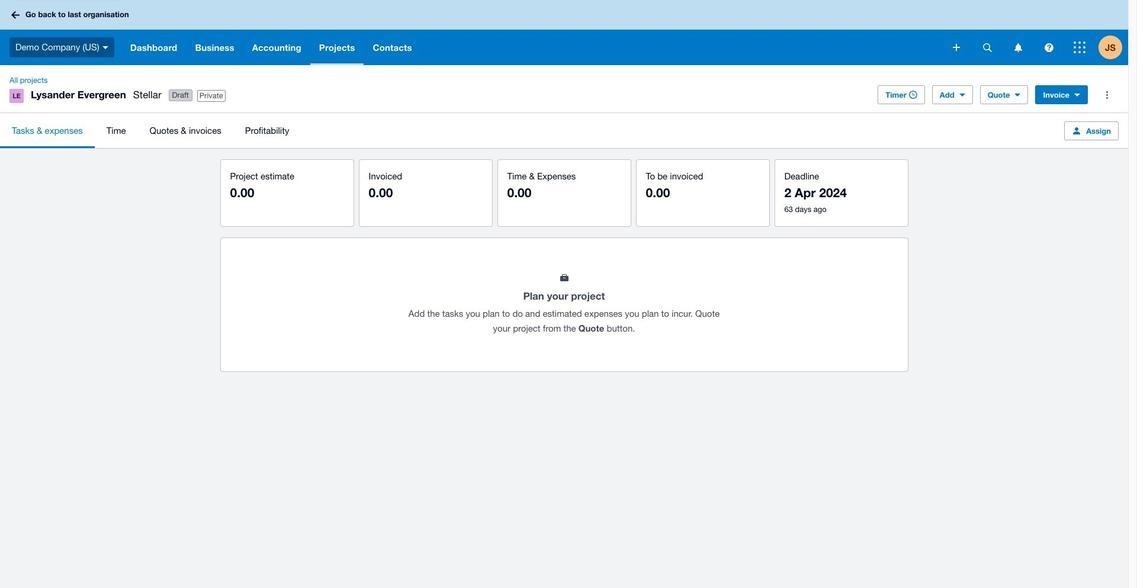 Task type: locate. For each thing, give the bounding box(es) containing it.
banner
[[0, 0, 1128, 65]]

svg image
[[983, 43, 992, 52], [953, 44, 960, 51]]

1 horizontal spatial svg image
[[983, 43, 992, 52]]

svg image
[[11, 11, 20, 19], [1074, 41, 1086, 53], [1014, 43, 1022, 52], [1044, 43, 1053, 52], [102, 46, 108, 49]]



Task type: vqa. For each thing, say whether or not it's contained in the screenshot.
svg image
yes



Task type: describe. For each thing, give the bounding box(es) containing it.
more options image
[[1095, 83, 1119, 107]]

0 horizontal spatial svg image
[[953, 44, 960, 51]]



